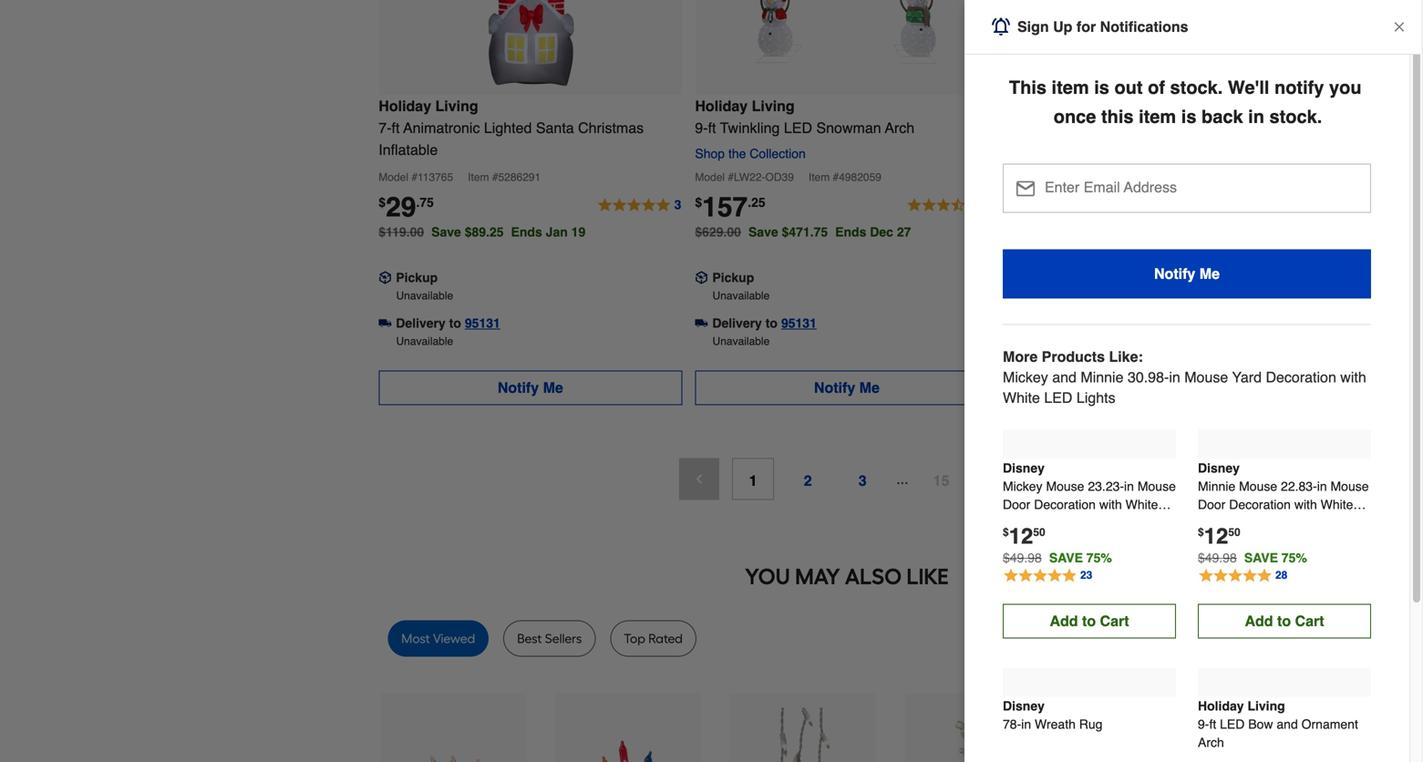 Task type: vqa. For each thing, say whether or not it's contained in the screenshot.
2nd Available from left
no



Task type: describe. For each thing, give the bounding box(es) containing it.
# for decoration
[[1045, 171, 1051, 184]]

pickup image
[[695, 271, 708, 284]]

$629.00 save $471.75 ends dec 27
[[695, 225, 911, 239]]

viewed
[[433, 631, 475, 646]]

item #5286291 button
[[468, 168, 552, 190]]

to for truck filled icon
[[766, 316, 778, 330]]

29
[[386, 191, 416, 223]]

this
[[1009, 77, 1047, 98]]

led inside disney mickey mouse 23.23-in mouse door decoration with white led lights
[[1003, 516, 1028, 530]]

actual price $29.75 element
[[379, 191, 434, 223]]

holiday for twinkling
[[695, 97, 748, 114]]

7-
[[379, 119, 392, 136]]

item #5286291
[[468, 171, 541, 184]]

lights inside more products like: mickey and minnie 30.98-in mouse yard decoration with white led lights
[[1077, 389, 1116, 406]]

113765
[[418, 171, 453, 184]]

most
[[402, 631, 430, 646]]

lighted
[[484, 119, 532, 136]]

santa
[[536, 119, 574, 136]]

shop the collection link
[[695, 146, 813, 161]]

may
[[795, 563, 840, 590]]

disney 78-in wreath rug
[[1003, 699, 1103, 732]]

$89.25
[[465, 225, 504, 239]]

list item containing disney
[[1003, 668, 1176, 762]]

holiday living 7-ft animatronic lighted santa christmas inflatable
[[379, 97, 644, 158]]

1.5 stars image
[[1223, 195, 1315, 216]]

pickup image
[[379, 271, 391, 284]]

more
[[1003, 348, 1038, 365]]

with inside disney mickey and minnie 30.98-in mouse yard decoration with white led lights
[[1086, 141, 1112, 158]]

in inside the disney minnie mouse 22.83-in mouse door decoration with white led lights
[[1317, 479, 1327, 494]]

1 save from the left
[[1049, 551, 1083, 566]]

led inside more products like: mickey and minnie 30.98-in mouse yard decoration with white led lights
[[1044, 389, 1073, 406]]

lights inside the disney minnie mouse 22.83-in mouse door decoration with white led lights
[[1227, 516, 1261, 530]]

ft for animatronic
[[392, 119, 400, 136]]

model # 881925
[[1012, 171, 1087, 184]]

you
[[1330, 77, 1362, 98]]

2 $ 12 50 from the left
[[1198, 524, 1241, 549]]

27
[[897, 225, 911, 239]]

lights inside disney mickey and minnie 30.98-in mouse yard decoration with white led lights
[[1190, 141, 1229, 158]]

0 horizontal spatial is
[[1095, 77, 1110, 98]]

#5286291
[[492, 171, 541, 184]]

notify
[[1275, 77, 1324, 98]]

15
[[933, 472, 950, 489]]

ends jan 19 element
[[511, 225, 593, 239]]

shop
[[695, 146, 725, 161]]

#5286376
[[1126, 171, 1175, 184]]

yard inside disney mickey and minnie 30.98-in mouse yard decoration with white led lights
[[1241, 119, 1271, 136]]

2 50 from the left
[[1229, 526, 1241, 539]]

2 75% from the left
[[1282, 551, 1308, 566]]

bow
[[1249, 717, 1273, 732]]

item for decoration
[[1102, 171, 1123, 184]]

.25
[[748, 195, 766, 210]]

more products like: mickey and minnie 30.98-in mouse yard decoration with white led lights
[[1003, 348, 1371, 406]]

unavailable for pickup icon
[[396, 289, 453, 302]]

mickey inside more products like: mickey and minnie 30.98-in mouse yard decoration with white led lights
[[1003, 369, 1049, 386]]

2 # from the left
[[728, 171, 734, 184]]

2 model from the left
[[695, 171, 725, 184]]

sign
[[1018, 18, 1049, 35]]

for
[[1077, 18, 1096, 35]]

like:
[[1109, 348, 1143, 365]]

most viewed
[[402, 631, 475, 646]]

collection
[[750, 146, 806, 161]]

email
[[1084, 179, 1120, 196]]

yard inside more products like: mickey and minnie 30.98-in mouse yard decoration with white led lights
[[1232, 369, 1262, 386]]

5 stars image
[[597, 195, 682, 216]]

3 link
[[842, 458, 884, 500]]

this item is out of stock. we'll notify you once this item is back in stock.
[[1009, 77, 1367, 127]]

to for 1st truck filled image from the left
[[449, 316, 461, 330]]

to for 2nd truck filled image from left
[[1082, 316, 1094, 330]]

item #4982059 button
[[809, 168, 893, 190]]

living for lighted
[[435, 97, 478, 114]]

white inside more products like: mickey and minnie 30.98-in mouse yard decoration with white led lights
[[1003, 389, 1040, 406]]

delivery to 95131 for pickup image
[[713, 316, 817, 330]]

with inside more products like: mickey and minnie 30.98-in mouse yard decoration with white led lights
[[1341, 369, 1367, 386]]

like
[[907, 563, 949, 590]]

savings save $471.75 element
[[749, 225, 919, 239]]

rated
[[649, 631, 683, 646]]

1 $49.98 save 75% from the left
[[1003, 551, 1112, 566]]

of
[[1148, 77, 1165, 98]]

enter
[[1045, 179, 1080, 196]]

actual price $39.75 element
[[1012, 191, 1067, 223]]

animatronic
[[403, 119, 480, 136]]

minnie inside the disney minnie mouse 22.83-in mouse door decoration with white led lights
[[1198, 479, 1236, 494]]

3 delivery to 95131 from the left
[[1029, 316, 1133, 330]]

you may also like
[[745, 563, 949, 590]]

22.83-
[[1281, 479, 1317, 494]]

$119.00
[[379, 225, 424, 239]]

model for holiday living 7-ft animatronic lighted santa christmas inflatable
[[379, 171, 409, 184]]

add to cart for 1st add to cart button
[[1050, 613, 1129, 630]]

top rated
[[624, 631, 683, 646]]

decoration inside disney mickey and minnie 30.98-in mouse yard decoration with white led lights
[[1012, 141, 1082, 158]]

ends dec 27 element
[[835, 225, 919, 239]]

2
[[804, 472, 812, 489]]

and inside more products like: mickey and minnie 30.98-in mouse yard decoration with white led lights
[[1053, 369, 1077, 386]]

inflatable
[[379, 141, 438, 158]]

157
[[702, 191, 748, 223]]

$629.00
[[695, 225, 741, 239]]

model # lw22-od39
[[695, 171, 794, 184]]

model # 113765
[[379, 171, 453, 184]]

3 button
[[597, 195, 682, 216]]

also
[[845, 563, 902, 590]]

top
[[624, 631, 646, 646]]

19 button
[[1223, 195, 1315, 216]]

delivery for 2nd truck filled image from left
[[1029, 316, 1079, 330]]

holiday living 9-ft twinkling led snowman arch
[[695, 97, 915, 136]]

2 cart from the left
[[1295, 613, 1325, 630]]

23.23-
[[1088, 479, 1124, 494]]

2 truck filled image from the left
[[1012, 317, 1024, 330]]

products
[[1042, 348, 1105, 365]]

disney minnie mouse 22.83-in mouse door decoration with white led lights
[[1198, 461, 1369, 530]]

mickey for disney mickey and minnie 30.98-in mouse yard decoration with white led lights
[[1012, 119, 1057, 136]]

1 vertical spatial item
[[1139, 106, 1177, 127]]

and inside holiday living 9-ft led bow and ornament arch
[[1277, 717, 1298, 732]]

95131 button for pickup image
[[781, 314, 817, 332]]

1 horizontal spatial stock.
[[1270, 106, 1323, 127]]

$ 157 .25
[[695, 191, 766, 223]]

once
[[1054, 106, 1096, 127]]

od39
[[766, 171, 794, 184]]

sellers
[[545, 631, 582, 646]]

arch inside holiday living 9-ft led bow and ornament arch
[[1198, 736, 1225, 750]]

jan
[[546, 225, 568, 239]]

19 inside 1.5 stars image
[[1300, 197, 1315, 212]]

unavailable for 1st truck filled image from the left
[[396, 335, 453, 348]]

item #5286376 button
[[1102, 168, 1186, 190]]

mickey for disney mickey mouse 23.23-in mouse door decoration with white led lights
[[1003, 479, 1043, 494]]

$ inside $ 39
[[1012, 195, 1019, 210]]

$471.75
[[782, 225, 828, 239]]

disney for disney mickey and minnie 30.98-in mouse yard decoration with white led lights
[[1012, 97, 1060, 114]]

2 item from the left
[[809, 171, 830, 184]]

add to cart for first add to cart button from right
[[1245, 613, 1325, 630]]

#4982059
[[833, 171, 882, 184]]

best sellers
[[517, 631, 582, 646]]

holiday for animatronic
[[379, 97, 431, 114]]

this
[[1102, 106, 1134, 127]]

you
[[745, 563, 790, 590]]

disney for disney 78-in wreath rug
[[1003, 699, 1045, 714]]

1 add from the left
[[1050, 613, 1078, 630]]

3.5 stars image
[[906, 195, 999, 216]]

christmas
[[578, 119, 644, 136]]

disney for disney mickey mouse 23.23-in mouse door decoration with white led lights
[[1003, 461, 1045, 476]]

disney mickey mouse 23.23-in mouse door decoration with white led lights
[[1003, 461, 1176, 530]]

2 add to cart button from the left
[[1198, 604, 1372, 639]]



Task type: locate. For each thing, give the bounding box(es) containing it.
mouse
[[1193, 119, 1237, 136], [1185, 369, 1229, 386], [1046, 479, 1085, 494], [1138, 479, 1176, 494], [1239, 479, 1278, 494], [1331, 479, 1369, 494]]

with inside disney mickey mouse 23.23-in mouse door decoration with white led lights
[[1100, 498, 1122, 512]]

0 vertical spatial 3
[[674, 197, 682, 212]]

1 horizontal spatial $49.98
[[1198, 551, 1237, 566]]

cart
[[1100, 613, 1129, 630], [1295, 613, 1325, 630]]

pickup right pickup icon
[[396, 270, 438, 285]]

list item
[[1003, 668, 1176, 762]]

0 horizontal spatial add to cart
[[1050, 613, 1129, 630]]

1 truck filled image from the left
[[379, 317, 391, 330]]

1 horizontal spatial add
[[1245, 613, 1274, 630]]

# for inflatable
[[412, 171, 418, 184]]

1 horizontal spatial pickup
[[713, 270, 754, 285]]

address
[[1124, 179, 1177, 196]]

75%
[[1087, 551, 1112, 566], [1282, 551, 1308, 566]]

ft inside holiday living 7-ft animatronic lighted santa christmas inflatable
[[392, 119, 400, 136]]

0 horizontal spatial $49.98 save 75%
[[1003, 551, 1112, 566]]

30.98- down like:
[[1128, 369, 1169, 386]]

1 horizontal spatial 3
[[859, 472, 867, 489]]

and down products
[[1053, 369, 1077, 386]]

door
[[1003, 498, 1031, 512], [1198, 498, 1226, 512]]

2 $49.98 from the left
[[1198, 551, 1237, 566]]

0 vertical spatial arch
[[885, 119, 915, 136]]

1 delivery to 95131 from the left
[[396, 316, 500, 330]]

2 delivery from the left
[[713, 316, 762, 330]]

unavailable
[[396, 289, 453, 302], [713, 289, 770, 302], [1029, 289, 1086, 302], [396, 335, 453, 348], [713, 335, 770, 348]]

holiday inside holiday living 7-ft animatronic lighted santa christmas inflatable
[[379, 97, 431, 114]]

1 horizontal spatial 12 list item
[[1198, 430, 1372, 639]]

is left back
[[1182, 106, 1197, 127]]

sign up for notifications
[[1018, 18, 1189, 35]]

holiday inside holiday living 9-ft led bow and ornament arch
[[1198, 699, 1244, 714]]

item for inflatable
[[468, 171, 489, 184]]

was price $119.00 element
[[379, 220, 431, 239]]

1 vertical spatial 3
[[859, 472, 867, 489]]

item left #5286376
[[1102, 171, 1123, 184]]

9- for 9-ft led bow and ornament arch
[[1198, 717, 1210, 732]]

disney inside the disney minnie mouse 22.83-in mouse door decoration with white led lights
[[1198, 461, 1240, 476]]

back
[[1202, 106, 1243, 127]]

1 vertical spatial is
[[1182, 106, 1197, 127]]

2 horizontal spatial model
[[1012, 171, 1042, 184]]

1 horizontal spatial is
[[1182, 106, 1197, 127]]

ft up shop
[[708, 119, 716, 136]]

0 vertical spatial 9-
[[695, 119, 708, 136]]

1 vertical spatial 19
[[571, 225, 586, 239]]

ornament
[[1302, 717, 1359, 732]]

savings save $89.25 element
[[431, 225, 593, 239]]

0 horizontal spatial 95131 button
[[465, 314, 500, 332]]

3 95131 from the left
[[1098, 316, 1133, 330]]

ends for 29
[[511, 225, 542, 239]]

0 vertical spatial 30.98-
[[1137, 119, 1178, 136]]

ft up inflatable
[[392, 119, 400, 136]]

2 horizontal spatial #
[[1045, 171, 1051, 184]]

living up bow
[[1248, 699, 1286, 714]]

#
[[412, 171, 418, 184], [728, 171, 734, 184], [1045, 171, 1051, 184]]

in inside disney 78-in wreath rug
[[1022, 717, 1031, 732]]

truck filled image down pickup icon
[[379, 317, 391, 330]]

wreath
[[1035, 717, 1076, 732]]

mickey down 'this'
[[1012, 119, 1057, 136]]

# down the the
[[728, 171, 734, 184]]

mickey inside disney mickey mouse 23.23-in mouse door decoration with white led lights
[[1003, 479, 1043, 494]]

2 add from the left
[[1245, 613, 1274, 630]]

$ 12 50
[[1003, 524, 1046, 549], [1198, 524, 1241, 549]]

95131 button for pickup icon
[[465, 314, 500, 332]]

1 horizontal spatial holiday
[[695, 97, 748, 114]]

1 horizontal spatial 95131 button
[[781, 314, 817, 332]]

decoration inside the disney minnie mouse 22.83-in mouse door decoration with white led lights
[[1229, 498, 1291, 512]]

30.98- inside disney mickey and minnie 30.98-in mouse yard decoration with white led lights
[[1137, 119, 1178, 136]]

1 vertical spatial arch
[[1198, 736, 1225, 750]]

$ 29 .75
[[379, 191, 434, 223]]

0 horizontal spatial ft
[[392, 119, 400, 136]]

with inside the disney minnie mouse 22.83-in mouse door decoration with white led lights
[[1295, 498, 1317, 512]]

living inside holiday living 9-ft led bow and ornament arch
[[1248, 699, 1286, 714]]

0 vertical spatial stock.
[[1170, 77, 1223, 98]]

item up once
[[1052, 77, 1089, 98]]

minnie left '22.83-'
[[1198, 479, 1236, 494]]

close image
[[1392, 20, 1407, 34]]

2 door from the left
[[1198, 498, 1226, 512]]

$49.98 save 75% down disney mickey mouse 23.23-in mouse door decoration with white led lights
[[1003, 551, 1112, 566]]

1 horizontal spatial 12
[[1204, 524, 1229, 549]]

model up the 29
[[379, 171, 409, 184]]

1 95131 from the left
[[465, 316, 500, 330]]

30.98- inside more products like: mickey and minnie 30.98-in mouse yard decoration with white led lights
[[1128, 369, 1169, 386]]

1 cart from the left
[[1100, 613, 1129, 630]]

9- inside holiday living 9-ft twinkling led snowman arch
[[695, 119, 708, 136]]

$ 39
[[1012, 191, 1049, 223]]

1 horizontal spatial ft
[[708, 119, 716, 136]]

save
[[1049, 551, 1083, 566], [1245, 551, 1278, 566]]

the
[[729, 146, 746, 161]]

0 horizontal spatial 95131
[[465, 316, 500, 330]]

1 horizontal spatial 95131
[[781, 316, 817, 330]]

ft inside holiday living 9-ft twinkling led snowman arch
[[708, 119, 716, 136]]

$49.98
[[1003, 551, 1042, 566], [1198, 551, 1237, 566]]

ends left the dec
[[835, 225, 867, 239]]

2 vertical spatial mickey
[[1003, 479, 1043, 494]]

delivery to 95131
[[396, 316, 500, 330], [713, 316, 817, 330], [1029, 316, 1133, 330]]

1 $ 12 50 from the left
[[1003, 524, 1046, 549]]

disney for disney minnie mouse 22.83-in mouse door decoration with white led lights
[[1198, 461, 1240, 476]]

door inside the disney minnie mouse 22.83-in mouse door decoration with white led lights
[[1198, 498, 1226, 512]]

minnie inside disney mickey and minnie 30.98-in mouse yard decoration with white led lights
[[1090, 119, 1133, 136]]

living up animatronic
[[435, 97, 478, 114]]

truck filled image
[[695, 317, 708, 330]]

95131 for pickup image
[[781, 316, 817, 330]]

ft left bow
[[1210, 717, 1217, 732]]

item down of
[[1139, 106, 1177, 127]]

save down the disney minnie mouse 22.83-in mouse door decoration with white led lights
[[1245, 551, 1278, 566]]

holiday for led
[[1198, 699, 1244, 714]]

model up $ 39
[[1012, 171, 1042, 184]]

mouse inside more products like: mickey and minnie 30.98-in mouse yard decoration with white led lights
[[1185, 369, 1229, 386]]

lw22-
[[734, 171, 766, 184]]

0 horizontal spatial add to cart button
[[1003, 604, 1176, 639]]

9- left bow
[[1198, 717, 1210, 732]]

2 $49.98 save 75% from the left
[[1198, 551, 1308, 566]]

1 ends from the left
[[511, 225, 542, 239]]

ends for 157
[[835, 225, 867, 239]]

0 vertical spatial and
[[1061, 119, 1085, 136]]

item #4982059
[[809, 171, 882, 184]]

1 12 from the left
[[1009, 524, 1034, 549]]

1 horizontal spatial delivery to 95131
[[713, 316, 817, 330]]

1 75% from the left
[[1087, 551, 1112, 566]]

ft
[[392, 119, 400, 136], [708, 119, 716, 136], [1210, 717, 1217, 732]]

item
[[1052, 77, 1089, 98], [1139, 106, 1177, 127]]

0 horizontal spatial 9-
[[695, 119, 708, 136]]

0 horizontal spatial pickup
[[396, 270, 438, 285]]

0 horizontal spatial $49.98
[[1003, 551, 1042, 566]]

3 model from the left
[[1012, 171, 1042, 184]]

1 pickup from the left
[[396, 270, 438, 285]]

39
[[1019, 191, 1049, 223]]

1 horizontal spatial $ 12 50
[[1198, 524, 1241, 549]]

in inside disney mickey mouse 23.23-in mouse door decoration with white led lights
[[1124, 479, 1134, 494]]

2 pickup from the left
[[713, 270, 754, 285]]

notify
[[1154, 265, 1196, 282], [498, 379, 539, 396], [814, 379, 856, 396], [1131, 379, 1172, 396]]

save for 157
[[749, 225, 778, 239]]

0 horizontal spatial $ 12 50
[[1003, 524, 1046, 549]]

truck filled image
[[379, 317, 391, 330], [1012, 317, 1024, 330]]

is left out
[[1095, 77, 1110, 98]]

save down .75
[[431, 225, 461, 239]]

mouse inside disney mickey and minnie 30.98-in mouse yard decoration with white led lights
[[1193, 119, 1237, 136]]

dec
[[870, 225, 894, 239]]

ft inside holiday living 9-ft led bow and ornament arch
[[1210, 717, 1217, 732]]

in inside this item is out of stock. we'll notify you once this item is back in stock.
[[1249, 106, 1265, 127]]

95131 for pickup icon
[[465, 316, 500, 330]]

add to cart button
[[1003, 604, 1176, 639], [1198, 604, 1372, 639]]

3 95131 button from the left
[[1098, 314, 1133, 332]]

1 horizontal spatial save
[[749, 225, 778, 239]]

0 horizontal spatial 75%
[[1087, 551, 1112, 566]]

2 horizontal spatial holiday
[[1198, 699, 1244, 714]]

unavailable for truck filled icon
[[713, 335, 770, 348]]

item #5286376
[[1102, 171, 1175, 184]]

door inside disney mickey mouse 23.23-in mouse door decoration with white led lights
[[1003, 498, 1031, 512]]

3 # from the left
[[1045, 171, 1051, 184]]

2 horizontal spatial 95131 button
[[1098, 314, 1133, 332]]

ends left jan
[[511, 225, 542, 239]]

white inside the disney minnie mouse 22.83-in mouse door decoration with white led lights
[[1321, 498, 1354, 512]]

0 horizontal spatial arch
[[885, 119, 915, 136]]

3 inside 5 stars image
[[674, 197, 682, 212]]

minnie inside more products like: mickey and minnie 30.98-in mouse yard decoration with white led lights
[[1081, 369, 1124, 386]]

0 horizontal spatial delivery
[[396, 316, 446, 330]]

mickey
[[1012, 119, 1057, 136], [1003, 369, 1049, 386], [1003, 479, 1043, 494]]

2 horizontal spatial 95131
[[1098, 316, 1133, 330]]

delivery
[[396, 316, 446, 330], [713, 316, 762, 330], [1029, 316, 1079, 330]]

0 horizontal spatial delivery to 95131
[[396, 316, 500, 330]]

arrow left image
[[692, 472, 707, 486]]

pickup for pickup image
[[713, 270, 754, 285]]

1 link
[[732, 458, 774, 500]]

2 95131 button from the left
[[781, 314, 817, 332]]

living up the twinkling
[[752, 97, 795, 114]]

$ inside $ 29 .75
[[379, 195, 386, 210]]

1 horizontal spatial 9-
[[1198, 717, 1210, 732]]

...
[[897, 471, 909, 488]]

ft for twinkling
[[708, 119, 716, 136]]

mickey down more
[[1003, 369, 1049, 386]]

0 horizontal spatial save
[[1049, 551, 1083, 566]]

and left this
[[1061, 119, 1085, 136]]

1 12 list item from the left
[[1003, 430, 1176, 639]]

1 horizontal spatial door
[[1198, 498, 1226, 512]]

881925
[[1051, 171, 1087, 184]]

decoration
[[1012, 141, 1082, 158], [1266, 369, 1337, 386], [1034, 498, 1096, 512], [1229, 498, 1291, 512]]

2 horizontal spatial item
[[1102, 171, 1123, 184]]

mickey inside disney mickey and minnie 30.98-in mouse yard decoration with white led lights
[[1012, 119, 1057, 136]]

living for led
[[752, 97, 795, 114]]

0 horizontal spatial living
[[435, 97, 478, 114]]

$49.98 save 75%
[[1003, 551, 1112, 566], [1198, 551, 1308, 566]]

led
[[784, 119, 813, 136], [1158, 141, 1186, 158], [1044, 389, 1073, 406], [1003, 516, 1028, 530], [1198, 516, 1223, 530], [1220, 717, 1245, 732]]

delivery to 95131 for pickup icon
[[396, 316, 500, 330]]

75% down disney mickey mouse 23.23-in mouse door decoration with white led lights
[[1087, 551, 1112, 566]]

1 horizontal spatial arch
[[1198, 736, 1225, 750]]

1 horizontal spatial $49.98 save 75%
[[1198, 551, 1308, 566]]

0 horizontal spatial model
[[379, 171, 409, 184]]

2 add to cart from the left
[[1245, 613, 1325, 630]]

3 left 157
[[674, 197, 682, 212]]

save for 29
[[431, 225, 461, 239]]

2 save from the left
[[1245, 551, 1278, 566]]

30.98- down of
[[1137, 119, 1178, 136]]

$
[[379, 195, 386, 210], [695, 195, 702, 210], [1012, 195, 1019, 210], [1003, 526, 1009, 539], [1198, 526, 1204, 539]]

model down shop
[[695, 171, 725, 184]]

19
[[1300, 197, 1315, 212], [571, 225, 586, 239]]

item left #4982059
[[809, 171, 830, 184]]

decoration inside disney mickey mouse 23.23-in mouse door decoration with white led lights
[[1034, 498, 1096, 512]]

12
[[1009, 524, 1034, 549], [1204, 524, 1229, 549]]

and inside disney mickey and minnie 30.98-in mouse yard decoration with white led lights
[[1061, 119, 1085, 136]]

2 vertical spatial minnie
[[1198, 479, 1236, 494]]

minnie down like:
[[1081, 369, 1124, 386]]

1 $49.98 from the left
[[1003, 551, 1042, 566]]

unavailable for pickup image
[[713, 289, 770, 302]]

delivery for truck filled icon
[[713, 316, 762, 330]]

1 horizontal spatial cart
[[1295, 613, 1325, 630]]

notifications
[[1100, 18, 1189, 35]]

1 horizontal spatial item
[[1139, 106, 1177, 127]]

1 add to cart button from the left
[[1003, 604, 1176, 639]]

save down .25
[[749, 225, 778, 239]]

2 12 list item from the left
[[1198, 430, 1372, 639]]

0 vertical spatial minnie
[[1090, 119, 1133, 136]]

living inside holiday living 7-ft animatronic lighted santa christmas inflatable
[[435, 97, 478, 114]]

minnie
[[1090, 119, 1133, 136], [1081, 369, 1124, 386], [1198, 479, 1236, 494]]

1 vertical spatial 30.98-
[[1128, 369, 1169, 386]]

$ inside $ 157 .25
[[695, 195, 702, 210]]

1 vertical spatial stock.
[[1270, 106, 1323, 127]]

2 link
[[787, 458, 829, 500]]

1 add to cart from the left
[[1050, 613, 1129, 630]]

in inside disney mickey and minnie 30.98-in mouse yard decoration with white led lights
[[1178, 119, 1189, 136]]

pickup for pickup icon
[[396, 270, 438, 285]]

0 vertical spatial is
[[1095, 77, 1110, 98]]

led inside disney mickey and minnie 30.98-in mouse yard decoration with white led lights
[[1158, 141, 1186, 158]]

arch inside holiday living 9-ft twinkling led snowman arch
[[885, 119, 915, 136]]

$119.00 save $89.25 ends jan 19
[[379, 225, 586, 239]]

save down disney mickey mouse 23.23-in mouse door decoration with white led lights
[[1049, 551, 1083, 566]]

disney inside disney mickey mouse 23.23-in mouse door decoration with white led lights
[[1003, 461, 1045, 476]]

white
[[1116, 141, 1154, 158], [1003, 389, 1040, 406], [1126, 498, 1159, 512], [1321, 498, 1354, 512]]

1 vertical spatial mickey
[[1003, 369, 1049, 386]]

pickup right pickup image
[[713, 270, 754, 285]]

item
[[468, 171, 489, 184], [809, 171, 830, 184], [1102, 171, 1123, 184]]

1 horizontal spatial truck filled image
[[1012, 317, 1024, 330]]

enter email address
[[1045, 179, 1177, 196]]

0 vertical spatial item
[[1052, 77, 1089, 98]]

to
[[449, 316, 461, 330], [766, 316, 778, 330], [1082, 316, 1094, 330], [1082, 613, 1096, 630], [1278, 613, 1291, 630]]

ft for led
[[1210, 717, 1217, 732]]

living inside holiday living 9-ft twinkling led snowman arch
[[752, 97, 795, 114]]

Enter Email Address text field
[[1003, 164, 1372, 213]]

best
[[517, 631, 542, 646]]

1 vertical spatial minnie
[[1081, 369, 1124, 386]]

1 # from the left
[[412, 171, 418, 184]]

in inside more products like: mickey and minnie 30.98-in mouse yard decoration with white led lights
[[1169, 369, 1181, 386]]

1 horizontal spatial 75%
[[1282, 551, 1308, 566]]

disney inside disney 78-in wreath rug
[[1003, 699, 1045, 714]]

me
[[1200, 265, 1220, 282], [543, 379, 563, 396], [860, 379, 880, 396], [1176, 379, 1196, 396]]

1 50 from the left
[[1034, 526, 1046, 539]]

out
[[1115, 77, 1143, 98]]

shop the collection
[[695, 146, 806, 161]]

0 horizontal spatial door
[[1003, 498, 1031, 512]]

save
[[431, 225, 461, 239], [749, 225, 778, 239]]

1
[[749, 472, 758, 489]]

delivery for 1st truck filled image from the left
[[396, 316, 446, 330]]

2 horizontal spatial living
[[1248, 699, 1286, 714]]

0 horizontal spatial 3
[[674, 197, 682, 212]]

1 save from the left
[[431, 225, 461, 239]]

0 horizontal spatial cart
[[1100, 613, 1129, 630]]

1 vertical spatial yard
[[1232, 369, 1262, 386]]

0 horizontal spatial #
[[412, 171, 418, 184]]

0 horizontal spatial stock.
[[1170, 77, 1223, 98]]

2 save from the left
[[749, 225, 778, 239]]

was price $629.00 element
[[695, 220, 749, 239]]

with
[[1086, 141, 1112, 158], [1341, 369, 1367, 386], [1100, 498, 1122, 512], [1295, 498, 1317, 512]]

truck filled image up more
[[1012, 317, 1024, 330]]

0 vertical spatial yard
[[1241, 119, 1271, 136]]

ends
[[511, 225, 542, 239], [835, 225, 867, 239]]

78-
[[1003, 717, 1022, 732]]

holiday living 9-ft led bow and ornament arch
[[1198, 699, 1359, 750]]

twinkling
[[720, 119, 780, 136]]

led inside holiday living 9-ft twinkling led snowman arch
[[784, 119, 813, 136]]

door for minnie
[[1198, 498, 1226, 512]]

lights inside disney mickey mouse 23.23-in mouse door decoration with white led lights
[[1031, 516, 1066, 530]]

2 95131 from the left
[[781, 316, 817, 330]]

white inside disney mickey mouse 23.23-in mouse door decoration with white led lights
[[1126, 498, 1159, 512]]

0 horizontal spatial add
[[1050, 613, 1078, 630]]

holiday
[[379, 97, 431, 114], [695, 97, 748, 114], [1198, 699, 1244, 714]]

and right bow
[[1277, 717, 1298, 732]]

up
[[1053, 18, 1073, 35]]

1 horizontal spatial 19
[[1300, 197, 1315, 212]]

white inside disney mickey and minnie 30.98-in mouse yard decoration with white led lights
[[1116, 141, 1154, 158]]

minnie down out
[[1090, 119, 1133, 136]]

2 vertical spatial and
[[1277, 717, 1298, 732]]

1 horizontal spatial living
[[752, 97, 795, 114]]

2 12 from the left
[[1204, 524, 1229, 549]]

1 horizontal spatial save
[[1245, 551, 1278, 566]]

1 horizontal spatial #
[[728, 171, 734, 184]]

actual price $157.25 element
[[695, 191, 766, 223]]

1 horizontal spatial model
[[695, 171, 725, 184]]

0 horizontal spatial 19
[[571, 225, 586, 239]]

living for bow
[[1248, 699, 1286, 714]]

1 item from the left
[[468, 171, 489, 184]]

stock. up back
[[1170, 77, 1223, 98]]

arch
[[885, 119, 915, 136], [1198, 736, 1225, 750]]

1 horizontal spatial 50
[[1229, 526, 1241, 539]]

9- for 9-ft twinkling led snowman arch
[[695, 119, 708, 136]]

9- up shop
[[695, 119, 708, 136]]

led inside the disney minnie mouse 22.83-in mouse door decoration with white led lights
[[1198, 516, 1223, 530]]

9- inside holiday living 9-ft led bow and ornament arch
[[1198, 717, 1210, 732]]

0 horizontal spatial item
[[1052, 77, 1089, 98]]

decoration inside more products like: mickey and minnie 30.98-in mouse yard decoration with white led lights
[[1266, 369, 1337, 386]]

2 horizontal spatial ft
[[1210, 717, 1217, 732]]

0 horizontal spatial holiday
[[379, 97, 431, 114]]

75% down the disney minnie mouse 22.83-in mouse door decoration with white led lights
[[1282, 551, 1308, 566]]

0 horizontal spatial ends
[[511, 225, 542, 239]]

0 horizontal spatial save
[[431, 225, 461, 239]]

# up .75
[[412, 171, 418, 184]]

1 horizontal spatial add to cart
[[1245, 613, 1325, 630]]

2 delivery to 95131 from the left
[[713, 316, 817, 330]]

3 item from the left
[[1102, 171, 1123, 184]]

0 horizontal spatial truck filled image
[[379, 317, 391, 330]]

0 horizontal spatial 12 list item
[[1003, 430, 1176, 639]]

0 horizontal spatial item
[[468, 171, 489, 184]]

1 door from the left
[[1003, 498, 1031, 512]]

.75
[[416, 195, 434, 210]]

item left #5286291
[[468, 171, 489, 184]]

95131
[[465, 316, 500, 330], [781, 316, 817, 330], [1098, 316, 1133, 330]]

1 95131 button from the left
[[465, 314, 500, 332]]

3 delivery from the left
[[1029, 316, 1079, 330]]

model for disney mickey and minnie 30.98-in mouse yard decoration with white led lights
[[1012, 171, 1042, 184]]

disney inside disney mickey and minnie 30.98-in mouse yard decoration with white led lights
[[1012, 97, 1060, 114]]

door for mickey
[[1003, 498, 1031, 512]]

snowman
[[817, 119, 881, 136]]

15 link
[[922, 459, 962, 499]]

mickey right 15
[[1003, 479, 1043, 494]]

holiday inside holiday living 9-ft twinkling led snowman arch
[[695, 97, 748, 114]]

0 vertical spatial 19
[[1300, 197, 1315, 212]]

1 horizontal spatial add to cart button
[[1198, 604, 1372, 639]]

1 delivery from the left
[[396, 316, 446, 330]]

stock. down notify
[[1270, 106, 1323, 127]]

3 left ...
[[859, 472, 867, 489]]

stock.
[[1170, 77, 1223, 98], [1270, 106, 1323, 127]]

2 horizontal spatial delivery
[[1029, 316, 1079, 330]]

12 list item
[[1003, 430, 1176, 639], [1198, 430, 1372, 639]]

1 horizontal spatial ends
[[835, 225, 867, 239]]

3
[[674, 197, 682, 212], [859, 472, 867, 489]]

led inside holiday living 9-ft led bow and ornament arch
[[1220, 717, 1245, 732]]

1 model from the left
[[379, 171, 409, 184]]

0 horizontal spatial 12
[[1009, 524, 1034, 549]]

2 ends from the left
[[835, 225, 867, 239]]

disney mickey and minnie 30.98-in mouse yard decoration with white led lights
[[1012, 97, 1271, 158]]

1 vertical spatial 9-
[[1198, 717, 1210, 732]]

1 vertical spatial and
[[1053, 369, 1077, 386]]

0 horizontal spatial 50
[[1034, 526, 1046, 539]]

9-
[[695, 119, 708, 136], [1198, 717, 1210, 732]]

$49.98 save 75% down the disney minnie mouse 22.83-in mouse door decoration with white led lights
[[1198, 551, 1308, 566]]

# up actual price $39.75 element
[[1045, 171, 1051, 184]]



